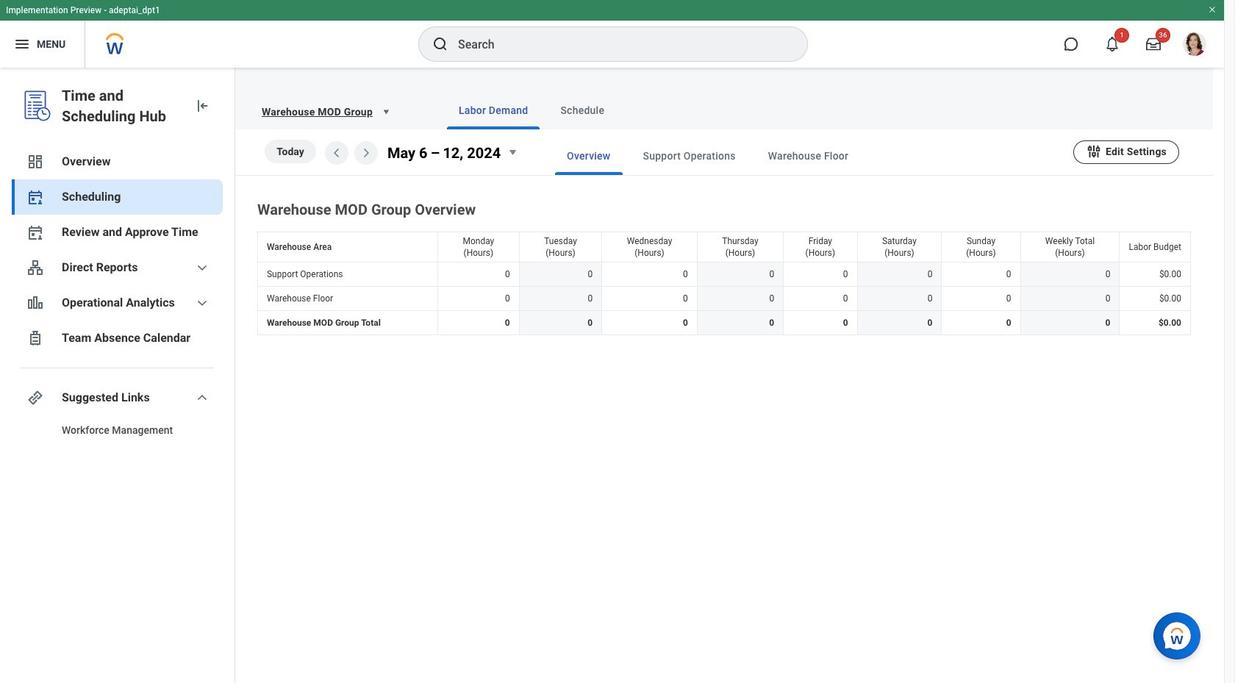 Task type: vqa. For each thing, say whether or not it's contained in the screenshot.
Complete corresponding to diverse
no



Task type: describe. For each thing, give the bounding box(es) containing it.
time and scheduling hub element
[[62, 85, 182, 126]]

chart image
[[26, 294, 44, 312]]

1 vertical spatial tab list
[[526, 137, 1074, 175]]

transformation import image
[[193, 97, 211, 115]]

link image
[[26, 389, 44, 407]]

Search Workday  search field
[[458, 28, 777, 60]]

justify image
[[13, 35, 31, 53]]

profile logan mcneil image
[[1183, 32, 1207, 59]]

navigation pane region
[[0, 68, 235, 683]]

close environment banner image
[[1208, 5, 1217, 14]]

chevron right small image
[[357, 144, 375, 162]]



Task type: locate. For each thing, give the bounding box(es) containing it.
chevron down small image for chart image
[[193, 294, 211, 312]]

chevron left small image
[[328, 144, 346, 162]]

configure image
[[1086, 143, 1102, 159]]

2 chevron down small image from the top
[[193, 294, 211, 312]]

dashboard image
[[26, 153, 44, 171]]

chevron down small image
[[193, 259, 211, 276], [193, 294, 211, 312]]

tab list
[[418, 91, 1196, 129], [526, 137, 1074, 175]]

caret down small image
[[379, 104, 393, 119]]

0 vertical spatial chevron down small image
[[193, 259, 211, 276]]

task timeoff image
[[26, 329, 44, 347]]

0 vertical spatial tab list
[[418, 91, 1196, 129]]

caret down small image
[[504, 143, 521, 161]]

view team image
[[26, 259, 44, 276]]

search image
[[432, 35, 449, 53]]

chevron down small image
[[193, 389, 211, 407]]

1 vertical spatial chevron down small image
[[193, 294, 211, 312]]

banner
[[0, 0, 1224, 68]]

calendar user solid image
[[26, 188, 44, 206]]

1 chevron down small image from the top
[[193, 259, 211, 276]]

notifications large image
[[1105, 37, 1120, 51]]

chevron down small image for view team icon on the left
[[193, 259, 211, 276]]

calendar user solid image
[[26, 224, 44, 241]]

tab panel
[[235, 129, 1213, 338]]

inbox large image
[[1146, 37, 1161, 51]]



